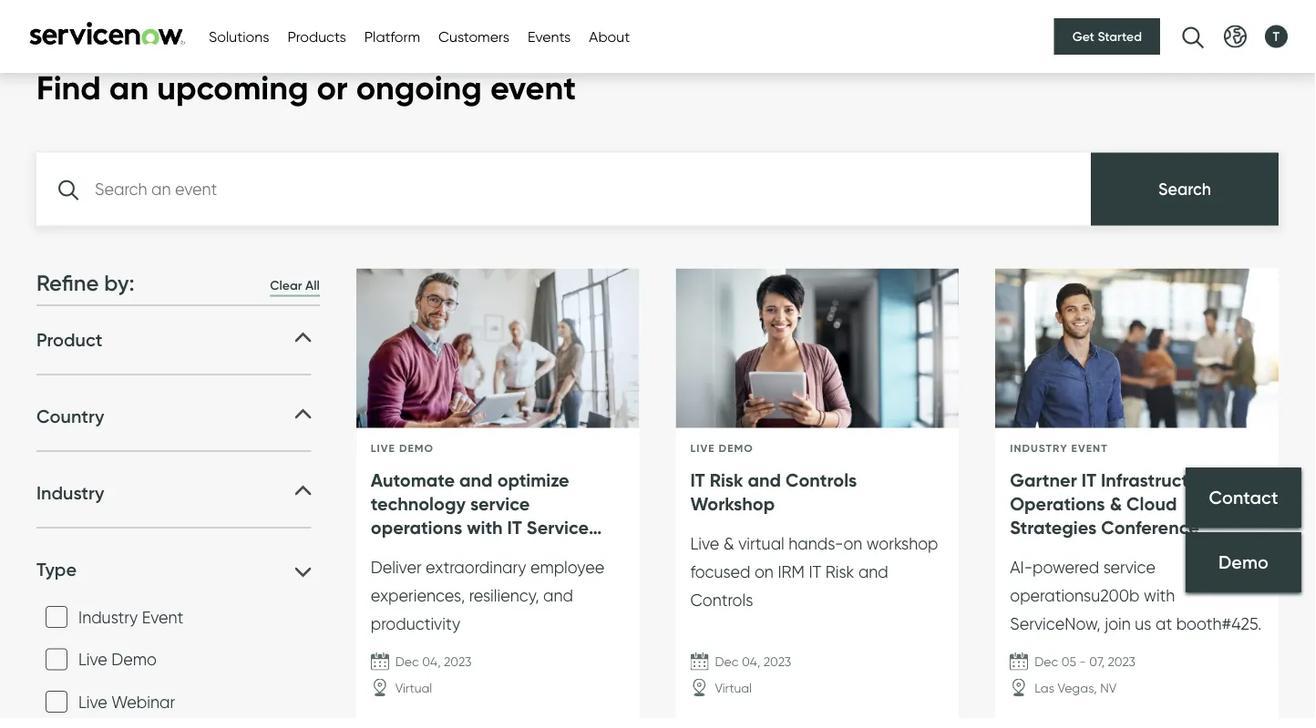 Task type: locate. For each thing, give the bounding box(es) containing it.
service down "conference"
[[1104, 558, 1156, 578]]

1 dec 04, 2023 from the left
[[395, 654, 472, 669]]

live demo
[[371, 441, 434, 455], [691, 441, 754, 455], [78, 649, 157, 669]]

dec down productivity
[[395, 654, 419, 669]]

1 04, from the left
[[422, 654, 441, 669]]

1 horizontal spatial on
[[844, 534, 863, 554]]

and inside live & virtual hands-on workshop focused on irm it risk and controls
[[859, 562, 889, 582]]

2 horizontal spatial dec
[[1035, 654, 1059, 669]]

powered
[[1033, 558, 1099, 578]]

1 horizontal spatial event
[[1072, 441, 1108, 455]]

product
[[36, 328, 102, 351]]

2023 down productivity
[[444, 654, 472, 669]]

0 horizontal spatial risk
[[710, 469, 743, 491]]

live up focused
[[691, 534, 720, 554]]

1 horizontal spatial industry event
[[1010, 441, 1108, 455]]

0 vertical spatial service
[[470, 492, 530, 515]]

None button
[[1091, 153, 1279, 226]]

industry
[[1010, 441, 1068, 455], [36, 482, 104, 504], [78, 607, 138, 627]]

0 horizontal spatial 2023
[[444, 654, 472, 669]]

by:
[[104, 269, 135, 296]]

ai-
[[1010, 558, 1033, 578]]

demo for it risk and controls workshop
[[719, 441, 754, 455]]

ongoing
[[356, 67, 482, 108]]

0 vertical spatial industry
[[1010, 441, 1068, 455]]

2 virtual from the left
[[715, 680, 752, 696]]

-
[[1080, 654, 1086, 669]]

industry inside industry dropdown button
[[36, 482, 104, 504]]

0 vertical spatial event
[[1072, 441, 1108, 455]]

0 horizontal spatial controls
[[691, 590, 753, 610]]

demo up live webinar
[[112, 649, 157, 669]]

2 dec 04, 2023 from the left
[[715, 654, 791, 669]]

service
[[527, 516, 589, 539]]

dec 04, 2023
[[395, 654, 472, 669], [715, 654, 791, 669]]

1 horizontal spatial service
[[1104, 558, 1156, 578]]

event down the type popup button
[[142, 607, 184, 627]]

service down "optimize"
[[470, 492, 530, 515]]

live up workshop
[[691, 441, 715, 455]]

dec 04, 2023 for it risk and controls workshop
[[715, 654, 791, 669]]

about
[[589, 27, 630, 45]]

dec for gartner it infrastructure, operations & cloud strategies conference
[[1035, 654, 1059, 669]]

live right live webinar 'option'
[[78, 692, 107, 712]]

2023 down irm
[[764, 654, 791, 669]]

controls
[[786, 469, 857, 491], [691, 590, 753, 610]]

0 horizontal spatial 04,
[[422, 654, 441, 669]]

and left "optimize"
[[459, 469, 493, 491]]

industry right industry event option
[[78, 607, 138, 627]]

1 vertical spatial risk
[[826, 562, 854, 582]]

event
[[490, 67, 576, 108]]

demo up workshop
[[719, 441, 754, 455]]

industry for live demo
[[78, 607, 138, 627]]

3 dec from the left
[[1035, 654, 1059, 669]]

1 vertical spatial controls
[[691, 590, 753, 610]]

it up workshop
[[691, 469, 705, 491]]

0 vertical spatial controls
[[786, 469, 857, 491]]

1 vertical spatial &
[[724, 534, 734, 554]]

2 horizontal spatial 2023
[[1108, 654, 1136, 669]]

dec
[[395, 654, 419, 669], [715, 654, 739, 669], [1035, 654, 1059, 669]]

1 horizontal spatial 2023
[[764, 654, 791, 669]]

1 vertical spatial on
[[755, 562, 774, 582]]

platform button
[[364, 26, 420, 47]]

industry event
[[1010, 441, 1108, 455], [78, 607, 184, 627]]

with
[[467, 516, 503, 539], [1144, 585, 1175, 605]]

it up pro at the left bottom of the page
[[507, 516, 522, 539]]

industry up gartner
[[1010, 441, 1068, 455]]

servicenow,
[[1010, 613, 1101, 633]]

2 dec from the left
[[715, 654, 739, 669]]

risk inside it risk and controls workshop
[[710, 469, 743, 491]]

technology
[[371, 492, 466, 515]]

find an upcoming or ongoing event
[[36, 67, 576, 108]]

1 dec from the left
[[395, 654, 419, 669]]

2023
[[444, 654, 472, 669], [764, 654, 791, 669], [1108, 654, 1136, 669]]

risk
[[710, 469, 743, 491], [826, 562, 854, 582]]

pro
[[489, 540, 517, 563]]

controls up hands-
[[786, 469, 857, 491]]

live demo up automate
[[371, 441, 434, 455]]

1 horizontal spatial virtual
[[715, 680, 752, 696]]

0 vertical spatial on
[[844, 534, 863, 554]]

04,
[[422, 654, 441, 669], [742, 654, 760, 669]]

&
[[1110, 492, 1122, 515], [724, 534, 734, 554]]

0 vertical spatial &
[[1110, 492, 1122, 515]]

and
[[459, 469, 493, 491], [748, 469, 781, 491], [859, 562, 889, 582], [543, 585, 573, 605]]

industry event down the type popup button
[[78, 607, 184, 627]]

0 vertical spatial risk
[[710, 469, 743, 491]]

gartner it infrastructure, operations & cloud strategies conference
[[1010, 469, 1220, 539]]

started
[[1098, 28, 1142, 44]]

risk up workshop
[[710, 469, 743, 491]]

industry event up gartner
[[1010, 441, 1108, 455]]

live
[[371, 441, 396, 455], [691, 441, 715, 455], [691, 534, 720, 554], [78, 649, 107, 669], [78, 692, 107, 712]]

live demo up workshop
[[691, 441, 754, 455]]

dec left the 05
[[1035, 654, 1059, 669]]

nv
[[1100, 680, 1117, 696]]

0 vertical spatial industry event
[[1010, 441, 1108, 455]]

2 horizontal spatial live demo
[[691, 441, 754, 455]]

0 horizontal spatial dec
[[395, 654, 419, 669]]

clear all button
[[270, 276, 320, 297]]

1 horizontal spatial demo
[[399, 441, 434, 455]]

with up pro at the left bottom of the page
[[467, 516, 503, 539]]

resiliency,
[[469, 585, 539, 605]]

and up workshop
[[748, 469, 781, 491]]

2 2023 from the left
[[764, 654, 791, 669]]

employee
[[530, 558, 605, 578]]

2 horizontal spatial demo
[[719, 441, 754, 455]]

industry button
[[36, 481, 311, 505]]

2 vertical spatial industry
[[78, 607, 138, 627]]

0 horizontal spatial virtual
[[395, 680, 432, 696]]

1 virtual from the left
[[395, 680, 432, 696]]

it
[[691, 469, 705, 491], [1082, 469, 1097, 491], [507, 516, 522, 539], [809, 562, 822, 582]]

0 horizontal spatial service
[[470, 492, 530, 515]]

controls down focused
[[691, 590, 753, 610]]

vegas,
[[1058, 680, 1097, 696]]

live demo up live webinar
[[78, 649, 157, 669]]

1 horizontal spatial 04,
[[742, 654, 760, 669]]

risk down hands-
[[826, 562, 854, 582]]

1 vertical spatial event
[[142, 607, 184, 627]]

industry event for gartner
[[1010, 441, 1108, 455]]

1 horizontal spatial risk
[[826, 562, 854, 582]]

platform
[[364, 27, 420, 45]]

demo up automate
[[399, 441, 434, 455]]

demo
[[399, 441, 434, 455], [719, 441, 754, 455], [112, 649, 157, 669]]

1 vertical spatial with
[[1144, 585, 1175, 605]]

industry down country
[[36, 482, 104, 504]]

1 horizontal spatial live demo
[[371, 441, 434, 455]]

event
[[1072, 441, 1108, 455], [142, 607, 184, 627]]

& up focused
[[724, 534, 734, 554]]

04, for automate and optimize technology service operations with it service management pro
[[422, 654, 441, 669]]

0 vertical spatial with
[[467, 516, 503, 539]]

1 2023 from the left
[[444, 654, 472, 669]]

dec 04, 2023 for automate and optimize technology service operations with it service management pro
[[395, 654, 472, 669]]

risk inside live & virtual hands-on workshop focused on irm it risk and controls
[[826, 562, 854, 582]]

it right irm
[[809, 562, 822, 582]]

2023 right 07,
[[1108, 654, 1136, 669]]

2 04, from the left
[[742, 654, 760, 669]]

ai-powered service operationsu200b with servicenow, join us at booth#425.
[[1010, 558, 1262, 633]]

on
[[844, 534, 863, 554], [755, 562, 774, 582]]

event up gartner
[[1072, 441, 1108, 455]]

1 horizontal spatial dec 04, 2023
[[715, 654, 791, 669]]

country
[[36, 405, 104, 428]]

3 2023 from the left
[[1108, 654, 1136, 669]]

0 horizontal spatial demo
[[112, 649, 157, 669]]

1 vertical spatial service
[[1104, 558, 1156, 578]]

virtual
[[395, 680, 432, 696], [715, 680, 752, 696]]

0 horizontal spatial industry event
[[78, 607, 184, 627]]

07,
[[1090, 654, 1105, 669]]

irm
[[778, 562, 805, 582]]

on left workshop
[[844, 534, 863, 554]]

dec down focused
[[715, 654, 739, 669]]

0 horizontal spatial with
[[467, 516, 503, 539]]

hands-
[[789, 534, 844, 554]]

on left irm
[[755, 562, 774, 582]]

country button
[[36, 405, 311, 428]]

operationsu200b
[[1010, 585, 1140, 605]]

1 horizontal spatial with
[[1144, 585, 1175, 605]]

or
[[317, 67, 348, 108]]

service
[[470, 492, 530, 515], [1104, 558, 1156, 578]]

0 horizontal spatial event
[[142, 607, 184, 627]]

1 vertical spatial industry event
[[78, 607, 184, 627]]

it up operations
[[1082, 469, 1097, 491]]

2023 for automate and optimize technology service operations with it service management pro
[[444, 654, 472, 669]]

and down workshop
[[859, 562, 889, 582]]

industry for gartner it infrastructure, operations & cloud strategies conference
[[1010, 441, 1068, 455]]

1 horizontal spatial &
[[1110, 492, 1122, 515]]

with up at
[[1144, 585, 1175, 605]]

1 horizontal spatial controls
[[786, 469, 857, 491]]

an
[[109, 67, 149, 108]]

industry event option
[[46, 606, 67, 628]]

1 horizontal spatial dec
[[715, 654, 739, 669]]

& left cloud
[[1110, 492, 1122, 515]]

0 horizontal spatial &
[[724, 534, 734, 554]]

webinar
[[112, 692, 175, 712]]

optimize
[[497, 469, 569, 491]]

1 vertical spatial industry
[[36, 482, 104, 504]]

0 horizontal spatial dec 04, 2023
[[395, 654, 472, 669]]



Task type: describe. For each thing, give the bounding box(es) containing it.
dec for it risk and controls workshop
[[715, 654, 739, 669]]

booth#425.
[[1177, 613, 1262, 633]]

04, for it risk and controls workshop
[[742, 654, 760, 669]]

type button
[[36, 558, 311, 581]]

customers button
[[439, 26, 510, 47]]

solutions button
[[209, 26, 269, 47]]

live demo option
[[46, 648, 67, 670]]

deliver
[[371, 558, 422, 578]]

0 horizontal spatial on
[[755, 562, 774, 582]]

us
[[1135, 613, 1152, 633]]

get started
[[1073, 28, 1142, 44]]

join
[[1105, 613, 1131, 633]]

workshop
[[691, 492, 775, 515]]

controls inside it risk and controls workshop
[[786, 469, 857, 491]]

it risk and controls workshop
[[691, 469, 857, 515]]

cloud
[[1127, 492, 1177, 515]]

service inside ai-powered service operationsu200b with servicenow, join us at booth#425.
[[1104, 558, 1156, 578]]

& inside live & virtual hands-on workshop focused on irm it risk and controls
[[724, 534, 734, 554]]

get started link
[[1054, 18, 1160, 55]]

& inside gartner it infrastructure, operations & cloud strategies conference
[[1110, 492, 1122, 515]]

event for it
[[1072, 441, 1108, 455]]

it inside it risk and controls workshop
[[691, 469, 705, 491]]

upcoming
[[157, 67, 309, 108]]

0 horizontal spatial live demo
[[78, 649, 157, 669]]

virtual
[[739, 534, 785, 554]]

strategies
[[1010, 516, 1097, 539]]

virtual for it risk and controls workshop
[[715, 680, 752, 696]]

all
[[305, 277, 320, 293]]

with inside ai-powered service operationsu200b with servicenow, join us at booth#425.
[[1144, 585, 1175, 605]]

dec                                 05                                                          -                             07, 2023
[[1035, 654, 1136, 669]]

virtual for automate and optimize technology service operations with it service management pro
[[395, 680, 432, 696]]

Search an event search field
[[36, 153, 1091, 226]]

industry event for live
[[78, 607, 184, 627]]

live right live demo option
[[78, 649, 107, 669]]

workshop
[[867, 534, 938, 554]]

infrastructure,
[[1101, 469, 1220, 491]]

experiences,
[[371, 585, 465, 605]]

find
[[36, 67, 101, 108]]

management
[[371, 540, 485, 563]]

live webinar option
[[46, 691, 67, 713]]

type
[[36, 558, 77, 581]]

las
[[1035, 680, 1055, 696]]

live webinar
[[78, 692, 175, 712]]

refine
[[36, 269, 99, 296]]

operations
[[371, 516, 462, 539]]

live up automate
[[371, 441, 396, 455]]

event for demo
[[142, 607, 184, 627]]

and down employee
[[543, 585, 573, 605]]

events button
[[528, 26, 571, 47]]

controls inside live & virtual hands-on workshop focused on irm it risk and controls
[[691, 590, 753, 610]]

las vegas, nv
[[1035, 680, 1117, 696]]

automate
[[371, 469, 455, 491]]

05
[[1062, 654, 1077, 669]]

2023 for it risk and controls workshop
[[764, 654, 791, 669]]

clear
[[270, 277, 302, 293]]

refine by:
[[36, 269, 135, 296]]

it inside automate and optimize technology service operations with it service management pro deliver extraordinary employee experiences, resiliency, and productivity
[[507, 516, 522, 539]]

gartner
[[1010, 469, 1077, 491]]

live & virtual hands-on workshop focused on irm it risk and controls
[[691, 534, 938, 610]]

it inside live & virtual hands-on workshop focused on irm it risk and controls
[[809, 562, 822, 582]]

extraordinary
[[426, 558, 526, 578]]

service inside automate and optimize technology service operations with it service management pro deliver extraordinary employee experiences, resiliency, and productivity
[[470, 492, 530, 515]]

live inside live & virtual hands-on workshop focused on irm it risk and controls
[[691, 534, 720, 554]]

clear all
[[270, 277, 320, 293]]

it inside gartner it infrastructure, operations & cloud strategies conference
[[1082, 469, 1097, 491]]

live demo for it risk and controls workshop
[[691, 441, 754, 455]]

demo for automate and optimize technology service operations with it service management pro
[[399, 441, 434, 455]]

conference
[[1101, 516, 1199, 539]]

productivity
[[371, 613, 460, 633]]

at
[[1156, 613, 1172, 633]]

automate and optimize technology service operations with it service management pro deliver extraordinary employee experiences, resiliency, and productivity
[[371, 469, 605, 633]]

customers
[[439, 27, 510, 45]]

operations
[[1010, 492, 1105, 515]]

solutions
[[209, 27, 269, 45]]

get
[[1073, 28, 1095, 44]]

and inside it risk and controls workshop
[[748, 469, 781, 491]]

live demo for automate and optimize technology service operations with it service management pro
[[371, 441, 434, 455]]

dec for automate and optimize technology service operations with it service management pro
[[395, 654, 419, 669]]

events
[[528, 27, 571, 45]]

about button
[[589, 26, 630, 47]]

products button
[[288, 26, 346, 47]]

servicenow image
[[27, 21, 187, 45]]

product button
[[36, 328, 311, 352]]

with inside automate and optimize technology service operations with it service management pro deliver extraordinary employee experiences, resiliency, and productivity
[[467, 516, 503, 539]]

products
[[288, 27, 346, 45]]

focused
[[691, 562, 751, 582]]



Task type: vqa. For each thing, say whether or not it's contained in the screenshot.
try value calculator link
no



